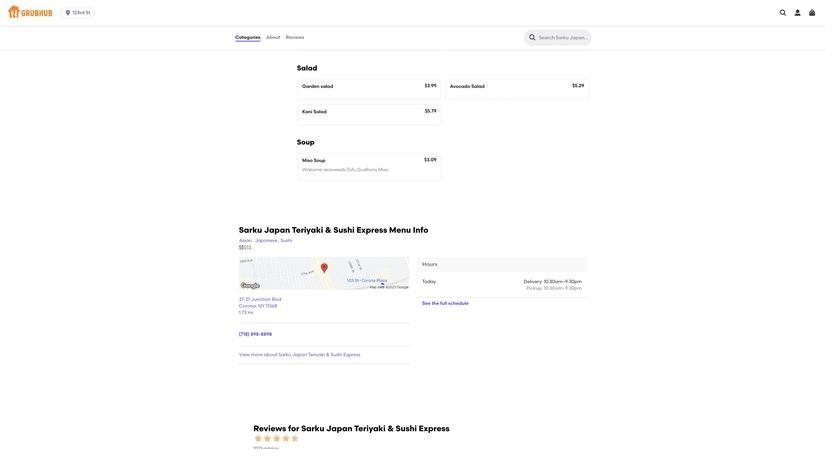 Task type: describe. For each thing, give the bounding box(es) containing it.
delivery:
[[524, 279, 543, 285]]

ny
[[258, 304, 265, 309]]

$5.79
[[425, 108, 437, 114]]

reviews for reviews for sarku japan teriyaki & sushi express
[[253, 424, 286, 434]]

salad for kani salad
[[313, 109, 327, 115]]

3 svg image from the left
[[808, 9, 816, 17]]

mi
[[248, 311, 253, 316]]

$$$$$
[[239, 245, 252, 251]]

garden
[[302, 84, 319, 89]]

$1.99
[[574, 34, 584, 39]]

sushi button
[[280, 237, 293, 245]]

categories
[[235, 35, 261, 40]]

1 vertical spatial japan
[[292, 352, 307, 358]]

lemonade
[[332, 34, 356, 40]]

10:30am–9:30pm for delivery: 10:30am–9:30pm
[[544, 279, 582, 285]]

21
[[246, 297, 250, 303]]

(718)
[[239, 332, 249, 338]]

2 vertical spatial japan
[[326, 424, 352, 434]]

$3.09
[[424, 157, 437, 163]]

1 vertical spatial teriyaki
[[308, 352, 325, 358]]

0 vertical spatial express
[[357, 226, 387, 235]]

junction
[[251, 297, 271, 303]]

about
[[264, 352, 277, 358]]

reviews for reviews
[[286, 35, 304, 40]]

main navigation navigation
[[0, 0, 826, 26]]

2 vertical spatial teriyaki
[[354, 424, 386, 434]]

$1.99 button
[[446, 30, 589, 50]]

avocado salad
[[450, 84, 485, 89]]

wakame seaweeds,tofu,scallions,miso.
[[302, 167, 390, 173]]

view
[[239, 352, 250, 358]]

123rd st button
[[60, 8, 97, 18]]

more
[[251, 352, 263, 358]]

asian, japanese, sushi
[[239, 238, 292, 244]]

2 svg image from the left
[[794, 9, 802, 17]]

japanese,
[[255, 238, 279, 244]]

1 vertical spatial &
[[326, 352, 330, 358]]

1 vertical spatial soup
[[314, 158, 325, 164]]

0 vertical spatial teriyaki
[[292, 226, 323, 235]]

see
[[422, 301, 431, 307]]

delivery: 10:30am–9:30pm
[[524, 279, 582, 285]]

kani salad
[[302, 109, 327, 115]]

reviews button
[[285, 26, 305, 49]]

full
[[440, 301, 447, 307]]

for
[[288, 424, 299, 434]]

sarku japan teriyaki & sushi express menu info
[[239, 226, 428, 235]]

menu
[[389, 226, 411, 235]]

37-21 junction blvd corona , ny 11368 1.73 mi
[[239, 297, 281, 316]]

11368
[[266, 304, 277, 309]]

898-
[[251, 332, 261, 338]]

japanese, button
[[255, 237, 279, 245]]

123rd st
[[73, 10, 90, 16]]

see the full schedule
[[422, 301, 469, 307]]

8898
[[261, 332, 272, 338]]

info
[[413, 226, 428, 235]]

categories button
[[235, 26, 261, 49]]

passion fruit lemonade button
[[298, 30, 441, 50]]

see the full schedule button
[[417, 298, 474, 310]]

kani
[[302, 109, 312, 115]]



Task type: locate. For each thing, give the bounding box(es) containing it.
reviews right about
[[286, 35, 304, 40]]

svg image
[[65, 10, 71, 16]]

soup up 'miso'
[[297, 138, 315, 146]]

0 vertical spatial salad
[[297, 64, 317, 72]]

sarku up 'asian,'
[[239, 226, 262, 235]]

123rd
[[73, 10, 85, 16]]

2 vertical spatial sarku
[[301, 424, 324, 434]]

reviews
[[286, 35, 304, 40], [253, 424, 286, 434]]

1 vertical spatial reviews
[[253, 424, 286, 434]]

$3.99
[[425, 83, 437, 89]]

today
[[422, 279, 436, 285]]

miso soup
[[302, 158, 325, 164]]

pickup:
[[527, 286, 543, 292]]

about
[[266, 35, 280, 40]]

reviews inside button
[[286, 35, 304, 40]]

view more about sarku japan teriyaki & sushi express
[[239, 352, 360, 358]]

reviews left for
[[253, 424, 286, 434]]

10:30am–9:30pm up pickup: 10:30am–9:30pm
[[544, 279, 582, 285]]

salad up garden
[[297, 64, 317, 72]]

2 10:30am–9:30pm from the top
[[544, 286, 582, 292]]

wakame
[[302, 167, 322, 173]]

2 vertical spatial express
[[419, 424, 450, 434]]

2 horizontal spatial sarku
[[301, 424, 324, 434]]

0 vertical spatial japan
[[264, 226, 290, 235]]

0 vertical spatial soup
[[297, 138, 315, 146]]

teriyaki
[[292, 226, 323, 235], [308, 352, 325, 358], [354, 424, 386, 434]]

japan
[[264, 226, 290, 235], [292, 352, 307, 358], [326, 424, 352, 434]]

the
[[432, 301, 439, 307]]

soup up the "wakame" on the top of the page
[[314, 158, 325, 164]]

search icon image
[[529, 34, 536, 42]]

1 vertical spatial sarku
[[278, 352, 291, 358]]

1 10:30am–9:30pm from the top
[[544, 279, 582, 285]]

0 vertical spatial 10:30am–9:30pm
[[544, 279, 582, 285]]

&
[[325, 226, 332, 235], [326, 352, 330, 358], [388, 424, 394, 434]]

1 vertical spatial 10:30am–9:30pm
[[544, 286, 582, 292]]

10:30am–9:30pm down delivery: 10:30am–9:30pm
[[544, 286, 582, 292]]

2 vertical spatial &
[[388, 424, 394, 434]]

svg image
[[779, 9, 787, 17], [794, 9, 802, 17], [808, 9, 816, 17]]

reviews for sarku japan teriyaki & sushi express
[[253, 424, 450, 434]]

seaweeds,tofu,scallions,miso.
[[323, 167, 390, 173]]

37-
[[239, 297, 246, 303]]

1 horizontal spatial svg image
[[794, 9, 802, 17]]

Search Sarku Japan Teriyaki & Sushi Express search field
[[538, 35, 589, 41]]

0 horizontal spatial sarku
[[239, 226, 262, 235]]

soup
[[297, 138, 315, 146], [314, 158, 325, 164]]

,
[[256, 304, 257, 309]]

star icon image
[[253, 435, 263, 444], [263, 435, 272, 444], [272, 435, 281, 444], [281, 435, 290, 444], [290, 435, 300, 444], [290, 435, 300, 444]]

hours
[[422, 261, 438, 268]]

1.73
[[239, 311, 247, 316]]

express
[[357, 226, 387, 235], [343, 352, 360, 358], [419, 424, 450, 434]]

1 horizontal spatial japan
[[292, 352, 307, 358]]

avocado
[[450, 84, 470, 89]]

sarku right about
[[278, 352, 291, 358]]

passion
[[302, 34, 320, 40]]

1 svg image from the left
[[779, 9, 787, 17]]

garden salad
[[302, 84, 333, 89]]

miso
[[302, 158, 313, 164]]

passion fruit lemonade
[[302, 34, 356, 40]]

asian,
[[239, 238, 253, 244]]

1 horizontal spatial sarku
[[278, 352, 291, 358]]

0 vertical spatial reviews
[[286, 35, 304, 40]]

salad for avocado salad
[[471, 84, 485, 89]]

corona
[[239, 304, 256, 309]]

st
[[86, 10, 90, 16]]

2 horizontal spatial japan
[[326, 424, 352, 434]]

pickup: 10:30am–9:30pm
[[527, 286, 582, 292]]

1 vertical spatial express
[[343, 352, 360, 358]]

sarku right for
[[301, 424, 324, 434]]

0 vertical spatial &
[[325, 226, 332, 235]]

schedule
[[448, 301, 469, 307]]

salad right kani
[[313, 109, 327, 115]]

10:30am–9:30pm for pickup: 10:30am–9:30pm
[[544, 286, 582, 292]]

(718) 898-8898
[[239, 332, 272, 338]]

about button
[[266, 26, 281, 49]]

asian, button
[[239, 237, 253, 245]]

0 horizontal spatial svg image
[[779, 9, 787, 17]]

$$
[[239, 245, 244, 251]]

10:30am–9:30pm
[[544, 279, 582, 285], [544, 286, 582, 292]]

0 vertical spatial sarku
[[239, 226, 262, 235]]

1 vertical spatial salad
[[471, 84, 485, 89]]

salad
[[321, 84, 333, 89]]

$5.29
[[572, 83, 584, 89]]

blvd
[[272, 297, 281, 303]]

salad
[[297, 64, 317, 72], [471, 84, 485, 89], [313, 109, 327, 115]]

salad right avocado
[[471, 84, 485, 89]]

fruit
[[321, 34, 331, 40]]

2 vertical spatial salad
[[313, 109, 327, 115]]

0 horizontal spatial japan
[[264, 226, 290, 235]]

2 horizontal spatial svg image
[[808, 9, 816, 17]]

sushi
[[333, 226, 355, 235], [281, 238, 292, 244], [331, 352, 342, 358], [396, 424, 417, 434]]

sarku
[[239, 226, 262, 235], [278, 352, 291, 358], [301, 424, 324, 434]]

(718) 898-8898 button
[[239, 332, 272, 339]]



Task type: vqa. For each thing, say whether or not it's contained in the screenshot.
rightmost Min
no



